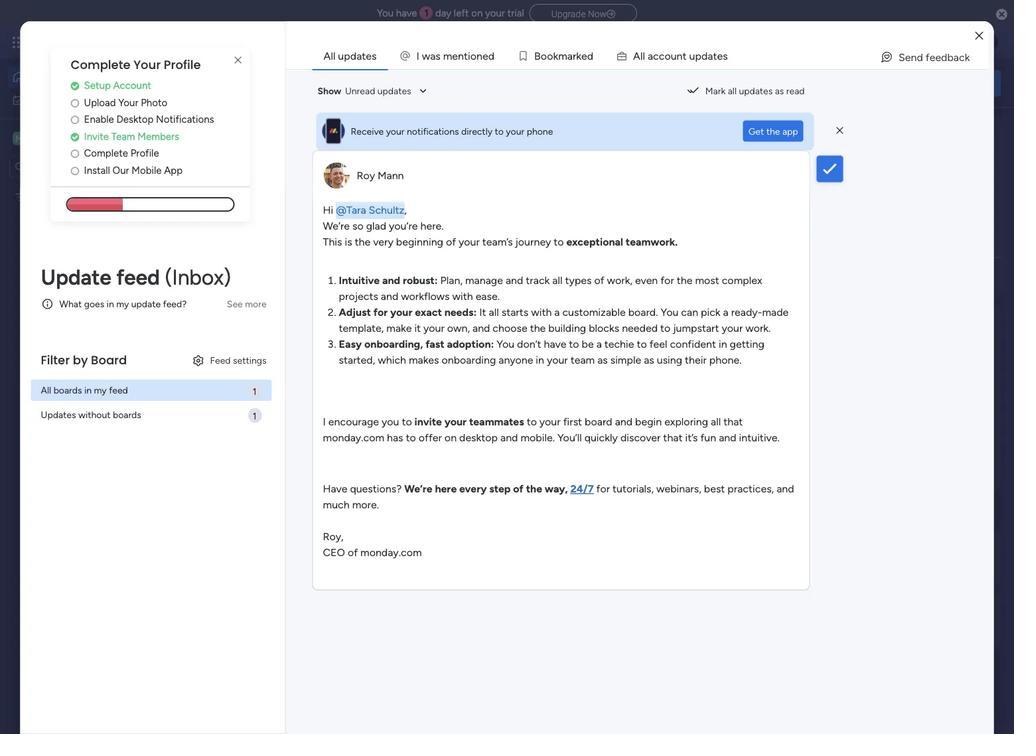Task type: vqa. For each thing, say whether or not it's contained in the screenshot.
Help to the left
no



Task type: describe. For each thing, give the bounding box(es) containing it.
1 vertical spatial roy mann
[[271, 388, 315, 400]]

the inside plan, manage and track all types of work, even for the most complex projects and workflows with ease.
[[677, 274, 693, 287]]

0 vertical spatial dapulse x slim image
[[230, 52, 246, 68]]

&
[[831, 505, 838, 518]]

i w a s m e n t i o n e d
[[417, 49, 495, 62]]

and inside good afternoon, tara! quickly access your recent boards, inbox and workspaces
[[388, 84, 406, 96]]

workspace selection element
[[13, 131, 111, 148]]

Search in workspace field
[[28, 159, 111, 175]]

0 vertical spatial update
[[41, 265, 111, 290]]

start
[[436, 454, 458, 467]]

check circle image for setup
[[71, 81, 79, 91]]

workspaces inside good afternoon, tara! quickly access your recent boards, inbox and workspaces
[[408, 84, 465, 96]]

adoption:
[[447, 338, 494, 351]]

all for all boards in my feed
[[41, 385, 51, 396]]

main inside "link"
[[326, 292, 346, 303]]

0 vertical spatial management
[[134, 35, 206, 50]]

1 c from the left
[[654, 49, 659, 62]]

upgrade
[[552, 8, 586, 19]]

more
[[245, 298, 267, 310]]

i for i w a s m e n t i o n e d
[[417, 49, 420, 62]]

filter
[[41, 352, 70, 369]]

afternoon,
[[215, 70, 258, 81]]

board.
[[629, 306, 659, 319]]

close update feed (inbox) image
[[205, 343, 221, 359]]

plan,
[[441, 274, 463, 287]]

quick search
[[928, 77, 991, 90]]

get
[[841, 505, 857, 518]]

to right 'you'
[[402, 416, 412, 428]]

the inside button
[[767, 126, 781, 137]]

1 horizontal spatial as
[[644, 354, 655, 367]]

2 u from the left
[[690, 49, 696, 62]]

and down 'intuitive and robust:'
[[381, 290, 399, 303]]

for inside plan, manage and track all types of work, even for the most complex projects and workflows with ease.
[[661, 274, 675, 287]]

1 horizontal spatial enable desktop notifications
[[836, 184, 966, 196]]

your right receive
[[386, 126, 405, 137]]

upload your photo for check circle image within setup account link
[[84, 96, 168, 108]]

add to favorites image
[[376, 269, 389, 283]]

glad
[[366, 220, 387, 232]]

their
[[685, 354, 707, 367]]

your right invite on the bottom of the page
[[445, 416, 467, 428]]

simple
[[611, 354, 642, 367]]

dialog containing update feed
[[20, 21, 995, 735]]

workspace inside work management > main workspace "link"
[[348, 292, 393, 303]]

ready- inside boost your workflow in minutes with ready-made templates
[[810, 433, 841, 446]]

upload your photo link for right dapulse x slim image
[[822, 166, 1002, 181]]

to left be
[[569, 338, 580, 351]]

monday work management
[[59, 35, 206, 50]]

started,
[[339, 354, 375, 367]]

setup account link for right dapulse x slim image
[[822, 149, 1002, 164]]

my workspaces
[[224, 526, 309, 540]]

and inside for tutorials, webinars, best practices, and much more.
[[777, 483, 795, 495]]

in right goes
[[107, 298, 114, 310]]

1 vertical spatial mann
[[291, 388, 315, 400]]

upload for check circle icon
[[836, 167, 867, 179]]

a up 'building'
[[555, 306, 560, 319]]

your up fast at the left of page
[[424, 322, 445, 335]]

loplol
[[31, 192, 54, 203]]

workspace for main workspace work management
[[297, 566, 355, 580]]

setup account link for topmost dapulse x slim image
[[71, 78, 250, 93]]

24/7
[[571, 483, 594, 495]]

settings
[[233, 355, 267, 366]]

learn
[[802, 505, 829, 518]]

blocks
[[589, 322, 620, 335]]

to inside it all starts with a customizable board. you can pick a ready-made template, make it your own, and choose the building blocks needed to jumpstart your work.
[[661, 322, 671, 335]]

1 horizontal spatial on
[[472, 7, 483, 19]]

p
[[696, 49, 702, 62]]

workspace image
[[13, 131, 26, 146]]

my for my work
[[29, 94, 42, 106]]

with inside plan, manage and track all types of work, even for the most complex projects and workflows with ease.
[[453, 290, 473, 303]]

your inside good afternoon, tara! quickly access your recent boards, inbox and workspaces
[[263, 84, 285, 96]]

updates for mark
[[739, 85, 773, 97]]

close image
[[976, 31, 984, 41]]

using
[[657, 354, 683, 367]]

see for see more
[[227, 298, 243, 310]]

d for i w a s m e n t i o n e d
[[489, 49, 495, 62]]

updates inside tab list
[[338, 49, 377, 62]]

here
[[435, 483, 457, 495]]

without
[[78, 409, 111, 421]]

to up mobile.
[[527, 416, 537, 428]]

monday.com inside roy, ceo of monday.com
[[361, 547, 422, 559]]

work management > main workspace link
[[216, 161, 402, 311]]

app
[[164, 164, 183, 176]]

minutes
[[922, 417, 960, 430]]

0 horizontal spatial as
[[598, 354, 608, 367]]

2 e from the left
[[483, 49, 489, 62]]

a
[[634, 49, 641, 62]]

profile for right dapulse x slim image
[[906, 128, 940, 142]]

1 vertical spatial update feed (inbox)
[[224, 343, 334, 358]]

1 vertical spatial workspaces
[[244, 526, 309, 540]]

see more
[[227, 298, 267, 310]]

show
[[318, 85, 342, 97]]

1 vertical spatial setup account
[[836, 150, 903, 162]]

all boards in my feed
[[41, 385, 128, 396]]

1 horizontal spatial boards
[[113, 409, 141, 421]]

manage
[[466, 274, 503, 287]]

0 horizontal spatial enable desktop notifications
[[84, 113, 214, 125]]

your inside boost your workflow in minutes with ready-made templates
[[841, 417, 862, 430]]

0 vertical spatial that
[[724, 416, 743, 428]]

send feedback button
[[875, 46, 976, 68]]

0 horizontal spatial setup account
[[84, 80, 151, 92]]

complex
[[722, 274, 763, 287]]

enable desktop notifications link for right dapulse x slim image
[[822, 183, 1002, 197]]

public board image
[[222, 269, 236, 284]]

(inbox) inside dialog
[[165, 265, 231, 290]]

1 horizontal spatial teammates
[[470, 416, 524, 428]]

template,
[[339, 322, 384, 335]]

1 l from the left
[[641, 49, 643, 62]]

1 horizontal spatial update
[[224, 343, 264, 358]]

dapulse close image
[[997, 8, 1008, 21]]

work right monday
[[107, 35, 131, 50]]

upload your photo for check circle icon
[[836, 167, 919, 179]]

get
[[749, 126, 765, 137]]

first
[[564, 416, 583, 428]]

in up phone.
[[719, 338, 728, 351]]

upload for check circle image within setup account link
[[84, 96, 116, 108]]

1 horizontal spatial dapulse x slim image
[[982, 123, 998, 139]]

step
[[490, 483, 511, 495]]

a left the i
[[430, 49, 436, 62]]

enable desktop notifications link for topmost dapulse x slim image
[[71, 112, 250, 127]]

now
[[588, 8, 607, 19]]

complete your profile for check circle icon
[[822, 128, 940, 142]]

4 o from the left
[[665, 49, 671, 62]]

a right b
[[568, 49, 573, 62]]

0 vertical spatial feed
[[116, 265, 160, 290]]

m for e
[[443, 49, 453, 62]]

1 u from the left
[[671, 49, 677, 62]]

workflow
[[864, 417, 908, 430]]

intuitive.
[[740, 432, 780, 444]]

roy mann inside dialog
[[357, 169, 404, 182]]

main for main workspace work management
[[268, 566, 294, 580]]

we're inside hi @tara schultz , we're so glad you're here. this is the very beginning of your team's journey to exceptional teamwork.
[[323, 220, 350, 232]]

2 n from the left
[[477, 49, 483, 62]]

receive
[[351, 126, 384, 137]]

m for a
[[559, 49, 568, 62]]

1 vertical spatial feed
[[267, 343, 292, 358]]

it
[[480, 306, 487, 319]]

your up make
[[391, 306, 413, 319]]

learn & get inspired
[[802, 505, 898, 518]]

work,
[[607, 274, 633, 287]]

a right p
[[708, 49, 714, 62]]

2 k from the left
[[577, 49, 582, 62]]

tutorials,
[[613, 483, 654, 495]]

you inside it all starts with a customizable board. you can pick a ready-made template, make it your own, and choose the building blocks needed to jumpstart your work.
[[661, 306, 679, 319]]

collaborating
[[461, 454, 523, 467]]

1 k from the left
[[554, 49, 559, 62]]

work inside "link"
[[238, 292, 259, 303]]

and left robust:
[[383, 274, 401, 287]]

your left trial
[[485, 7, 505, 19]]

desktop for check circle image within setup account link
[[117, 113, 154, 125]]

teamwork.
[[626, 236, 678, 248]]

monday
[[59, 35, 105, 50]]

roy, ceo of monday.com
[[323, 531, 422, 559]]

can
[[682, 306, 699, 319]]

3 n from the left
[[677, 49, 683, 62]]

home button
[[8, 66, 143, 88]]

and left the start on the bottom left of the page
[[415, 454, 433, 467]]

@tara
[[336, 204, 366, 217]]

by
[[73, 352, 88, 369]]

to inside hi @tara schultz , we're so glad you're here. this is the very beginning of your team's journey to exceptional teamwork.
[[554, 236, 564, 248]]

2 l from the left
[[643, 49, 646, 62]]

most
[[696, 274, 720, 287]]

read
[[787, 85, 805, 97]]

my for my workspaces
[[224, 526, 241, 540]]

it all starts with a customizable board. you can pick a ready-made template, make it your own, and choose the building blocks needed to jumpstart your work.
[[339, 306, 789, 335]]

fast
[[426, 338, 445, 351]]

the left way,
[[526, 483, 543, 495]]

left
[[454, 7, 469, 19]]

to right directly at the left of the page
[[495, 126, 504, 137]]

have
[[323, 483, 348, 495]]

get the app button
[[744, 121, 804, 142]]

b o o k m a r k e d
[[535, 49, 594, 62]]

search
[[958, 77, 991, 90]]

updates
[[41, 409, 76, 421]]

3 o from the left
[[547, 49, 554, 62]]

see more button
[[222, 293, 272, 315]]

types
[[565, 274, 592, 287]]

ready- inside it all starts with a customizable board. you can pick a ready-made template, make it your own, and choose the building blocks needed to jumpstart your work.
[[732, 306, 763, 319]]

adjust
[[339, 306, 371, 319]]

quick search button
[[906, 70, 1002, 97]]

techie
[[605, 338, 635, 351]]

tara schultz image
[[978, 32, 999, 53]]

easy
[[339, 338, 362, 351]]

profile for topmost dapulse x slim image
[[164, 56, 201, 73]]

1 vertical spatial teammates
[[359, 454, 413, 467]]

it's
[[686, 432, 698, 444]]

dapulse x slim image
[[837, 125, 844, 136]]

in down don't
[[536, 354, 545, 367]]

invite for invite team members
[[84, 130, 109, 142]]

with inside it all starts with a customizable board. you can pick a ready-made template, make it your own, and choose the building blocks needed to jumpstart your work.
[[531, 306, 552, 319]]

you have 1 day left on your trial
[[377, 7, 524, 19]]

,
[[405, 204, 407, 217]]

all updates
[[324, 49, 377, 62]]

1 horizontal spatial setup
[[836, 150, 862, 162]]

my work button
[[8, 89, 143, 111]]

offer
[[419, 432, 442, 444]]

our
[[113, 164, 129, 176]]

0 horizontal spatial have
[[396, 7, 417, 19]]

1 vertical spatial roy
[[271, 388, 288, 400]]

app
[[783, 126, 799, 137]]

for tutorials, webinars, best practices, and much more.
[[323, 483, 795, 511]]

all inside it all starts with a customizable board. you can pick a ready-made template, make it your own, and choose the building blocks needed to jumpstart your work.
[[489, 306, 499, 319]]

quickly
[[585, 432, 618, 444]]

2 o from the left
[[541, 49, 547, 62]]

onboarding,
[[365, 338, 423, 351]]

invite for invite your teammates and start collaborating
[[306, 454, 332, 467]]

my for feed
[[94, 385, 107, 396]]

projects
[[339, 290, 378, 303]]

roy,
[[323, 531, 344, 543]]

a right the a on the top right
[[648, 49, 654, 62]]

inbox
[[359, 84, 385, 96]]

1 vertical spatial that
[[664, 432, 683, 444]]

m
[[15, 133, 23, 144]]



Task type: locate. For each thing, give the bounding box(es) containing it.
1 horizontal spatial that
[[724, 416, 743, 428]]

1 n from the left
[[458, 49, 464, 62]]

get the app
[[749, 126, 799, 137]]

e right p
[[718, 49, 723, 62]]

1 horizontal spatial u
[[690, 49, 696, 62]]

circle o image inside install our mobile app 'link'
[[71, 166, 79, 176]]

main
[[31, 132, 54, 145], [326, 292, 346, 303], [268, 566, 294, 580]]

board
[[585, 416, 613, 428]]

your inside you don't have to be a techie to feel confident in getting started, which makes onboarding anyone in your team as simple as using their phone.
[[547, 354, 568, 367]]

1 horizontal spatial roy
[[357, 169, 375, 182]]

building
[[549, 322, 587, 335]]

check circle image inside setup account link
[[71, 81, 79, 91]]

for
[[661, 274, 675, 287], [374, 306, 388, 319], [597, 483, 610, 495]]

this
[[323, 236, 342, 248]]

on right "offer" on the left bottom
[[445, 432, 457, 444]]

notifications
[[407, 126, 459, 137]]

pick
[[701, 306, 721, 319]]

circle o image
[[71, 115, 79, 125], [71, 149, 79, 159], [822, 168, 831, 178], [822, 185, 831, 195]]

templates
[[870, 433, 918, 446]]

and left mobile.
[[501, 432, 518, 444]]

of inside hi @tara schultz , we're so glad you're here. this is the very beginning of your team's journey to exceptional teamwork.
[[446, 236, 456, 248]]

1 d from the left
[[489, 49, 495, 62]]

you left can
[[661, 306, 679, 319]]

workspaces left roy,
[[244, 526, 309, 540]]

management up "good"
[[134, 35, 206, 50]]

you for you have 1 day left on your trial
[[377, 7, 394, 19]]

invite left team
[[84, 130, 109, 142]]

all up updates
[[41, 385, 51, 396]]

mark all updates as read button
[[682, 80, 811, 102]]

1 e from the left
[[453, 49, 458, 62]]

the right is
[[355, 236, 371, 248]]

your up have
[[335, 454, 356, 467]]

for right even
[[661, 274, 675, 287]]

management left the > at the left of the page
[[261, 292, 316, 303]]

all right it
[[489, 306, 499, 319]]

all inside to your first board and begin exploring all that monday.com has to offer on desktop and mobile. you'll quickly discover that it's fun and intuitive.
[[711, 416, 721, 428]]

dapulse rightstroke image
[[607, 9, 616, 19]]

all right track
[[553, 274, 563, 287]]

0 vertical spatial my
[[116, 298, 129, 310]]

upload your photo link for topmost dapulse x slim image
[[71, 95, 250, 110]]

2 vertical spatial you
[[497, 338, 515, 351]]

0 vertical spatial roy mann
[[357, 169, 404, 182]]

enable for enable desktop notifications link associated with topmost dapulse x slim image
[[84, 113, 114, 125]]

d right the i
[[489, 49, 495, 62]]

teammates down has
[[359, 454, 413, 467]]

main workspace
[[31, 132, 109, 145]]

0 horizontal spatial roy
[[271, 388, 288, 400]]

to up feel
[[661, 322, 671, 335]]

0 vertical spatial for
[[661, 274, 675, 287]]

desktop inside dialog
[[117, 113, 154, 125]]

the
[[767, 126, 781, 137], [355, 236, 371, 248], [677, 274, 693, 287], [530, 322, 546, 335], [526, 483, 543, 495]]

1 horizontal spatial upload
[[836, 167, 867, 179]]

1 horizontal spatial mann
[[378, 169, 404, 182]]

see for see plans
[[232, 37, 248, 48]]

profile down quick
[[906, 128, 940, 142]]

install our mobile app
[[84, 164, 183, 176]]

complete your profile down monday work management on the left of page
[[71, 56, 201, 73]]

circle o image for install
[[71, 166, 79, 176]]

1 o from the left
[[471, 49, 477, 62]]

templates image image
[[814, 313, 990, 405]]

show unread updates
[[318, 85, 412, 97]]

0 horizontal spatial my
[[29, 94, 42, 106]]

recent
[[287, 84, 318, 96]]

1 vertical spatial enable desktop notifications link
[[822, 183, 1002, 197]]

1 horizontal spatial we're
[[405, 483, 433, 495]]

1 vertical spatial my
[[224, 526, 241, 540]]

circle o image for upload
[[71, 98, 79, 108]]

0 horizontal spatial profile
[[131, 147, 159, 159]]

of
[[446, 236, 456, 248], [595, 274, 605, 287], [514, 483, 524, 495], [348, 547, 358, 559]]

circle o image
[[71, 98, 79, 108], [71, 166, 79, 176]]

(inbox) left easy
[[295, 343, 334, 358]]

ceo
[[323, 547, 345, 559]]

1 vertical spatial all
[[41, 385, 51, 396]]

tab list
[[313, 43, 989, 69]]

day
[[436, 7, 452, 19]]

intuitive
[[339, 274, 380, 287]]

select product image
[[12, 36, 25, 49]]

feed
[[210, 355, 231, 366]]

1 horizontal spatial all
[[324, 49, 336, 62]]

team
[[571, 354, 595, 367]]

i inside tab list
[[417, 49, 420, 62]]

complete for right dapulse x slim image
[[822, 128, 875, 142]]

upload down home button
[[84, 96, 116, 108]]

exact
[[415, 306, 442, 319]]

1 horizontal spatial m
[[559, 49, 568, 62]]

upload your photo link inside dialog
[[71, 95, 250, 110]]

0 vertical spatial mann
[[378, 169, 404, 182]]

setup account link inside dialog
[[71, 78, 250, 93]]

check circle image inside invite team members link
[[71, 132, 79, 142]]

1 vertical spatial i
[[323, 416, 326, 428]]

your down the tara!
[[263, 84, 285, 96]]

loplol list box
[[0, 183, 169, 388]]

1 horizontal spatial my
[[224, 526, 241, 540]]

upload your photo up team
[[84, 96, 168, 108]]

photo for topmost dapulse x slim image
[[141, 96, 168, 108]]

profile up the mobile in the top of the page
[[131, 147, 159, 159]]

complete your profile for check circle image within setup account link
[[71, 56, 201, 73]]

0 vertical spatial roy
[[357, 169, 375, 182]]

intuitive and robust:
[[339, 274, 438, 287]]

made up work. at the right top of the page
[[763, 306, 789, 319]]

even
[[636, 274, 658, 287]]

my for update
[[116, 298, 129, 310]]

upload your photo
[[84, 96, 168, 108], [836, 167, 919, 179]]

of right ceo
[[348, 547, 358, 559]]

of inside roy, ceo of monday.com
[[348, 547, 358, 559]]

onboarding
[[442, 354, 496, 367]]

with up 'needs:'
[[453, 290, 473, 303]]

2 horizontal spatial you
[[661, 306, 679, 319]]

questions?
[[350, 483, 402, 495]]

0 vertical spatial see
[[232, 37, 248, 48]]

0 vertical spatial on
[[472, 7, 483, 19]]

you inside you don't have to be a techie to feel confident in getting started, which makes onboarding anyone in your team as simple as using their phone.
[[497, 338, 515, 351]]

0 horizontal spatial n
[[458, 49, 464, 62]]

work inside the main workspace work management
[[284, 584, 306, 596]]

updates right unread
[[378, 85, 412, 97]]

d for a l l a c c o u n t u p d a t e s
[[702, 49, 708, 62]]

account down monday work management on the left of page
[[113, 80, 151, 92]]

work inside button
[[44, 94, 64, 106]]

board
[[91, 352, 127, 369]]

invite
[[415, 416, 442, 428]]

notifications for enable desktop notifications link related to right dapulse x slim image
[[908, 184, 966, 196]]

check circle image
[[822, 151, 831, 161]]

enable desktop notifications link
[[71, 112, 250, 127], [822, 183, 1002, 197]]

management down ceo
[[308, 584, 367, 596]]

and right practices,
[[777, 483, 795, 495]]

l right the a on the top right
[[643, 49, 646, 62]]

o left p
[[665, 49, 671, 62]]

that left it's
[[664, 432, 683, 444]]

main inside the workspace selection element
[[31, 132, 54, 145]]

1 vertical spatial circle o image
[[71, 166, 79, 176]]

as inside button
[[776, 85, 785, 97]]

work down home
[[44, 94, 64, 106]]

adjust for your exact needs:
[[339, 306, 477, 319]]

in inside boost your workflow in minutes with ready-made templates
[[911, 417, 919, 430]]

0 vertical spatial account
[[113, 80, 151, 92]]

roy mann right roy mann image
[[271, 388, 315, 400]]

1 horizontal spatial k
[[577, 49, 582, 62]]

exploring
[[665, 416, 709, 428]]

see plans button
[[214, 33, 278, 52]]

the inside hi @tara schultz , we're so glad you're here. this is the very beginning of your team's journey to exceptional teamwork.
[[355, 236, 371, 248]]

0 vertical spatial upload
[[84, 96, 116, 108]]

and down it
[[473, 322, 490, 335]]

1 s from the left
[[436, 49, 441, 62]]

2 vertical spatial main
[[268, 566, 294, 580]]

of left the work,
[[595, 274, 605, 287]]

monday.com inside to your first board and begin exploring all that monday.com has to offer on desktop and mobile. you'll quickly discover that it's fun and intuitive.
[[323, 432, 385, 444]]

2 vertical spatial feed
[[109, 385, 128, 396]]

1 vertical spatial (inbox)
[[295, 343, 334, 358]]

main inside the main workspace work management
[[268, 566, 294, 580]]

0 vertical spatial photo
[[141, 96, 168, 108]]

boards,
[[321, 84, 356, 96]]

directly
[[462, 126, 493, 137]]

setup
[[84, 80, 111, 92], [836, 150, 862, 162]]

n left the i
[[458, 49, 464, 62]]

and right fun
[[719, 432, 737, 444]]

1 horizontal spatial setup account
[[836, 150, 903, 162]]

notifications inside dialog
[[156, 113, 214, 125]]

complete up install
[[84, 147, 128, 159]]

to
[[495, 126, 504, 137], [554, 236, 564, 248], [661, 322, 671, 335], [569, 338, 580, 351], [637, 338, 647, 351], [402, 416, 412, 428], [527, 416, 537, 428], [406, 432, 416, 444]]

your inside hi @tara schultz , we're so glad you're here. this is the very beginning of your team's journey to exceptional teamwork.
[[459, 236, 480, 248]]

2 horizontal spatial as
[[776, 85, 785, 97]]

update feed (inbox) down more
[[224, 343, 334, 358]]

feel
[[650, 338, 668, 351]]

notifications
[[156, 113, 214, 125], [908, 184, 966, 196]]

1 m from the left
[[443, 49, 453, 62]]

upload inside dialog
[[84, 96, 116, 108]]

circle o image down home button
[[71, 98, 79, 108]]

0 vertical spatial setup account
[[84, 80, 151, 92]]

feedback
[[926, 51, 971, 63]]

1 horizontal spatial made
[[841, 433, 868, 446]]

see left more
[[227, 298, 243, 310]]

0 vertical spatial setup
[[84, 80, 111, 92]]

0 vertical spatial all
[[324, 49, 336, 62]]

your inside to your first board and begin exploring all that monday.com has to offer on desktop and mobile. you'll quickly discover that it's fun and intuitive.
[[540, 416, 561, 428]]

your
[[134, 56, 161, 73], [118, 96, 138, 108], [878, 128, 903, 142], [870, 167, 890, 179]]

(inbox) up the feed?
[[165, 265, 231, 290]]

anyone
[[499, 354, 534, 367]]

3 t from the left
[[714, 49, 718, 62]]

0 vertical spatial made
[[763, 306, 789, 319]]

your left phone at the right of page
[[506, 126, 525, 137]]

mann up 'schultz'
[[378, 169, 404, 182]]

profile up quickly
[[164, 56, 201, 73]]

in up the updates without boards
[[84, 385, 92, 396]]

more.
[[352, 499, 379, 511]]

workspace for main workspace
[[56, 132, 109, 145]]

of inside plan, manage and track all types of work, even for the most complex projects and workflows with ease.
[[595, 274, 605, 287]]

0 vertical spatial (inbox)
[[165, 265, 231, 290]]

way,
[[545, 483, 568, 495]]

account
[[113, 80, 151, 92], [865, 150, 903, 162]]

have inside you don't have to be a techie to feel confident in getting started, which makes onboarding anyone in your team as simple as using their phone.
[[544, 338, 567, 351]]

all up fun
[[711, 416, 721, 428]]

every
[[460, 483, 487, 495]]

account for right dapulse x slim image's setup account link
[[865, 150, 903, 162]]

my inside button
[[29, 94, 42, 106]]

with right minutes
[[963, 417, 983, 430]]

feed settings button
[[186, 350, 272, 371]]

1 vertical spatial you
[[661, 306, 679, 319]]

0 horizontal spatial t
[[464, 49, 468, 62]]

main down my workspaces at the bottom left
[[268, 566, 294, 580]]

enable inside dialog
[[84, 113, 114, 125]]

1 horizontal spatial photo
[[892, 167, 919, 179]]

0 vertical spatial boards
[[54, 385, 82, 396]]

very
[[373, 236, 394, 248]]

starts
[[502, 306, 529, 319]]

you don't have to be a techie to feel confident in getting started, which makes onboarding anyone in your team as simple as using their phone.
[[339, 338, 765, 367]]

so
[[353, 220, 364, 232]]

to right has
[[406, 432, 416, 444]]

roy mann image
[[236, 389, 263, 415]]

beginning
[[396, 236, 444, 248]]

2 vertical spatial with
[[963, 417, 983, 430]]

1 vertical spatial profile
[[906, 128, 940, 142]]

quickly
[[189, 84, 225, 96]]

account inside dialog
[[113, 80, 151, 92]]

you
[[382, 416, 399, 428]]

i for i encourage you to invite your teammates
[[323, 416, 326, 428]]

feed settings
[[210, 355, 267, 366]]

2 m from the left
[[559, 49, 568, 62]]

made inside boost your workflow in minutes with ready-made templates
[[841, 433, 868, 446]]

1 vertical spatial we're
[[405, 483, 433, 495]]

complete your profile inside dialog
[[71, 56, 201, 73]]

of right 'step'
[[514, 483, 524, 495]]

mark
[[706, 85, 726, 97]]

0 horizontal spatial mann
[[291, 388, 315, 400]]

0 horizontal spatial teammates
[[359, 454, 413, 467]]

0 vertical spatial with
[[453, 290, 473, 303]]

unread
[[345, 85, 375, 97]]

management inside "link"
[[261, 292, 316, 303]]

0 horizontal spatial k
[[554, 49, 559, 62]]

1 horizontal spatial account
[[865, 150, 903, 162]]

see plans
[[232, 37, 272, 48]]

0 horizontal spatial u
[[671, 49, 677, 62]]

of right beginning
[[446, 236, 456, 248]]

1 vertical spatial enable
[[836, 184, 866, 196]]

see left plans
[[232, 37, 248, 48]]

check circle image
[[71, 81, 79, 91], [71, 132, 79, 142]]

on inside to your first board and begin exploring all that monday.com has to offer on desktop and mobile. you'll quickly discover that it's fun and intuitive.
[[445, 432, 457, 444]]

0 horizontal spatial made
[[763, 306, 789, 319]]

0 horizontal spatial invite
[[84, 130, 109, 142]]

boards right 'without'
[[113, 409, 141, 421]]

0 horizontal spatial enable
[[84, 113, 114, 125]]

all for all updates
[[324, 49, 336, 62]]

main for main workspace
[[31, 132, 54, 145]]

u
[[671, 49, 677, 62], [690, 49, 696, 62]]

and up discover
[[615, 416, 633, 428]]

discover
[[621, 432, 661, 444]]

photo for right dapulse x slim image
[[892, 167, 919, 179]]

all inside all updates link
[[324, 49, 336, 62]]

dialog
[[20, 21, 995, 735]]

check circle image right home
[[71, 81, 79, 91]]

o right b
[[547, 49, 554, 62]]

0 horizontal spatial roy mann
[[271, 388, 315, 400]]

1 horizontal spatial upload your photo
[[836, 167, 919, 179]]

with inside boost your workflow in minutes with ready-made templates
[[963, 417, 983, 430]]

updates
[[338, 49, 377, 62], [378, 85, 412, 97], [739, 85, 773, 97]]

a right pick
[[724, 306, 729, 319]]

invite
[[84, 130, 109, 142], [306, 454, 332, 467]]

your left "team"
[[547, 354, 568, 367]]

1 vertical spatial account
[[865, 150, 903, 162]]

notifications for enable desktop notifications link associated with topmost dapulse x slim image
[[156, 113, 214, 125]]

help center element
[[802, 594, 1002, 647]]

2 d from the left
[[588, 49, 594, 62]]

teammates
[[470, 416, 524, 428], [359, 454, 413, 467]]

feed up "update"
[[116, 265, 160, 290]]

2 horizontal spatial updates
[[739, 85, 773, 97]]

customizable
[[563, 306, 626, 319]]

recently
[[224, 135, 273, 150]]

to right "journey" on the top of the page
[[554, 236, 564, 248]]

m
[[443, 49, 453, 62], [559, 49, 568, 62]]

update up what
[[41, 265, 111, 290]]

and left track
[[506, 274, 524, 287]]

2 check circle image from the top
[[71, 132, 79, 142]]

circle o image inside the complete profile link
[[71, 149, 79, 159]]

2 horizontal spatial d
[[702, 49, 708, 62]]

1 horizontal spatial with
[[531, 306, 552, 319]]

made inside it all starts with a customizable board. you can pick a ready-made template, make it your own, and choose the building blocks needed to jumpstart your work.
[[763, 306, 789, 319]]

all inside button
[[728, 85, 737, 97]]

management inside the main workspace work management
[[308, 584, 367, 596]]

have down 'building'
[[544, 338, 567, 351]]

3 e from the left
[[582, 49, 588, 62]]

circle o image inside upload your photo "link"
[[71, 98, 79, 108]]

@tara schultz link
[[336, 201, 405, 219]]

0 vertical spatial update feed (inbox)
[[41, 265, 231, 290]]

fun
[[701, 432, 717, 444]]

updates inside button
[[739, 85, 773, 97]]

updates left the read
[[739, 85, 773, 97]]

robust:
[[403, 274, 438, 287]]

1 vertical spatial on
[[445, 432, 457, 444]]

1 horizontal spatial complete your profile
[[822, 128, 940, 142]]

2 vertical spatial profile
[[131, 147, 159, 159]]

dapulse x slim image
[[230, 52, 246, 68], [982, 123, 998, 139]]

see inside button
[[227, 298, 243, 310]]

2 t from the left
[[683, 49, 687, 62]]

check circle image for invite
[[71, 132, 79, 142]]

1 horizontal spatial upload your photo link
[[822, 166, 1002, 181]]

1 horizontal spatial enable desktop notifications link
[[822, 183, 1002, 197]]

the inside it all starts with a customizable board. you can pick a ready-made template, make it your own, and choose the building blocks needed to jumpstart your work.
[[530, 322, 546, 335]]

updates for show
[[378, 85, 412, 97]]

1 vertical spatial for
[[374, 306, 388, 319]]

enable for enable desktop notifications link related to right dapulse x slim image
[[836, 184, 866, 196]]

roy inside dialog
[[357, 169, 375, 182]]

d right r
[[588, 49, 594, 62]]

l left p
[[641, 49, 643, 62]]

you'll
[[558, 432, 582, 444]]

team's
[[483, 236, 513, 248]]

0 horizontal spatial notifications
[[156, 113, 214, 125]]

option
[[0, 185, 169, 188]]

complete your profile up check circle icon
[[822, 128, 940, 142]]

visited
[[276, 135, 313, 150]]

1 t from the left
[[464, 49, 468, 62]]

workspace down intuitive on the top left
[[348, 292, 393, 303]]

complete your profile
[[71, 56, 201, 73], [822, 128, 940, 142]]

0 horizontal spatial update
[[41, 265, 111, 290]]

0 horizontal spatial you
[[377, 7, 394, 19]]

upload your photo link
[[71, 95, 250, 110], [822, 166, 1002, 181]]

complete up check circle icon
[[822, 128, 875, 142]]

all right mark
[[728, 85, 737, 97]]

see inside "button"
[[232, 37, 248, 48]]

component image
[[222, 290, 234, 302]]

for up make
[[374, 306, 388, 319]]

mann right roy mann image
[[291, 388, 315, 400]]

on right left
[[472, 7, 483, 19]]

1 vertical spatial with
[[531, 306, 552, 319]]

1 check circle image from the top
[[71, 81, 79, 91]]

all inside plan, manage and track all types of work, even for the most complex projects and workflows with ease.
[[553, 274, 563, 287]]

m left the i
[[443, 49, 453, 62]]

all updates link
[[313, 43, 388, 68]]

ready- up work. at the right top of the page
[[732, 306, 763, 319]]

1 vertical spatial update
[[224, 343, 264, 358]]

made down workflow
[[841, 433, 868, 446]]

setup down monday
[[84, 80, 111, 92]]

work.
[[746, 322, 771, 335]]

and inside it all starts with a customizable board. you can pick a ready-made template, make it your own, and choose the building blocks needed to jumpstart your work.
[[473, 322, 490, 335]]

4 e from the left
[[718, 49, 723, 62]]

1 vertical spatial see
[[227, 298, 243, 310]]

1 horizontal spatial desktop
[[868, 184, 905, 196]]

1 horizontal spatial for
[[597, 483, 610, 495]]

your
[[485, 7, 505, 19], [263, 84, 285, 96], [386, 126, 405, 137], [506, 126, 525, 137], [459, 236, 480, 248], [391, 306, 413, 319], [424, 322, 445, 335], [722, 322, 743, 335], [547, 354, 568, 367], [445, 416, 467, 428], [540, 416, 561, 428], [841, 417, 862, 430], [335, 454, 356, 467]]

photo inside dialog
[[141, 96, 168, 108]]

0 vertical spatial have
[[396, 7, 417, 19]]

1 vertical spatial upload your photo link
[[822, 166, 1002, 181]]

we're left here
[[405, 483, 433, 495]]

2 circle o image from the top
[[71, 166, 79, 176]]

for inside for tutorials, webinars, best practices, and much more.
[[597, 483, 610, 495]]

0 horizontal spatial on
[[445, 432, 457, 444]]

update feed (inbox) inside dialog
[[41, 265, 231, 290]]

0 horizontal spatial ready-
[[732, 306, 763, 319]]

plans
[[250, 37, 272, 48]]

your left 'team's'
[[459, 236, 480, 248]]

upload your photo inside dialog
[[84, 96, 168, 108]]

you up all updates link
[[377, 7, 394, 19]]

2 c from the left
[[659, 49, 665, 62]]

setup account down monday work management on the left of page
[[84, 80, 151, 92]]

2 s from the left
[[723, 49, 728, 62]]

1 horizontal spatial main
[[268, 566, 294, 580]]

your up getting
[[722, 322, 743, 335]]

0 horizontal spatial updates
[[338, 49, 377, 62]]

you for you don't have to be a techie to feel confident in getting started, which makes onboarding anyone in your team as simple as using their phone.
[[497, 338, 515, 351]]

3 d from the left
[[702, 49, 708, 62]]

to down needed
[[637, 338, 647, 351]]

desktop for check circle icon
[[868, 184, 905, 196]]

complete for circle o image within the complete profile link
[[84, 147, 128, 159]]

trial
[[508, 7, 524, 19]]

install
[[84, 164, 110, 176]]

1 circle o image from the top
[[71, 98, 79, 108]]

for right 24/7
[[597, 483, 610, 495]]

a inside you don't have to be a techie to feel confident in getting started, which makes onboarding anyone in your team as simple as using their phone.
[[597, 338, 602, 351]]

2 horizontal spatial with
[[963, 417, 983, 430]]

tab list containing all updates
[[313, 43, 989, 69]]

s right p
[[723, 49, 728, 62]]

0 vertical spatial enable desktop notifications
[[84, 113, 214, 125]]

workspaces
[[408, 84, 465, 96], [244, 526, 309, 540]]

enable desktop notifications
[[84, 113, 214, 125], [836, 184, 966, 196]]

0 vertical spatial workspace
[[56, 132, 109, 145]]

invite team members link
[[71, 129, 250, 144]]

work management > main workspace
[[238, 292, 393, 303]]

complete down monday
[[71, 56, 131, 73]]

receive your notifications directly to your phone
[[351, 126, 553, 137]]

2 horizontal spatial profile
[[906, 128, 940, 142]]

my up 'without'
[[94, 385, 107, 396]]

0 vertical spatial we're
[[323, 220, 350, 232]]

roy up @tara schultz 'link'
[[357, 169, 375, 182]]

s
[[436, 49, 441, 62], [723, 49, 728, 62]]

roy mann up 'schultz'
[[357, 169, 404, 182]]

0 vertical spatial profile
[[164, 56, 201, 73]]

roy mann
[[357, 169, 404, 182], [271, 388, 315, 400]]

mann inside dialog
[[378, 169, 404, 182]]

jumpstart
[[674, 322, 720, 335]]

complete for topmost dapulse x slim image
[[71, 56, 131, 73]]

workspace inside the main workspace work management
[[297, 566, 355, 580]]

1 horizontal spatial notifications
[[908, 184, 966, 196]]

account for setup account link in the dialog
[[113, 80, 151, 92]]



